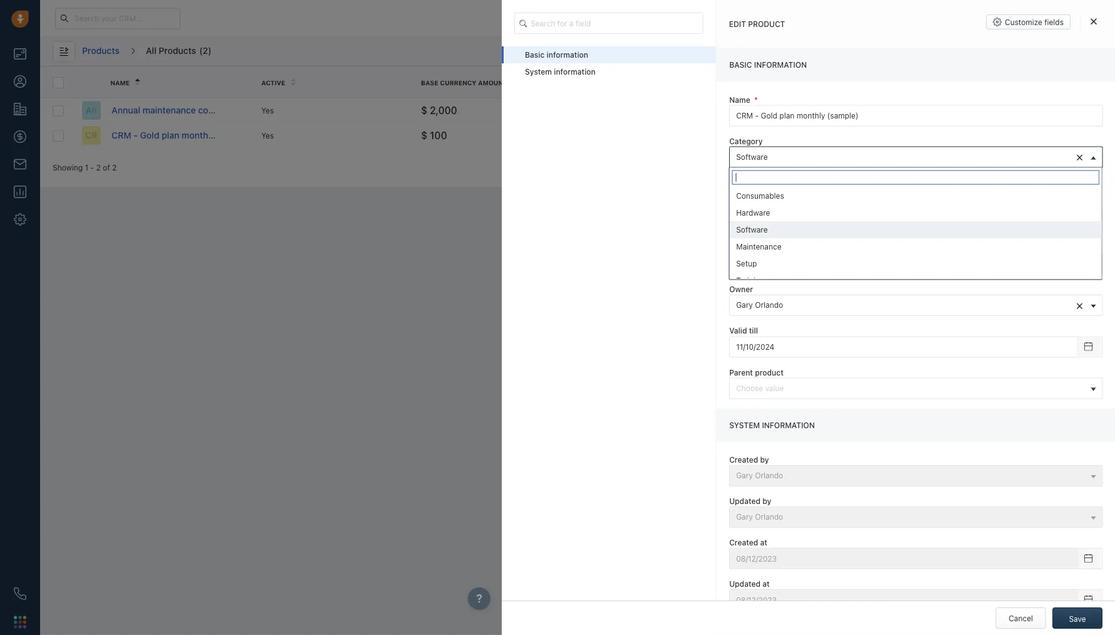 Task type: locate. For each thing, give the bounding box(es) containing it.
product
[[729, 47, 757, 56], [755, 368, 784, 377]]

system information
[[525, 67, 596, 76], [730, 421, 815, 429]]

trial
[[790, 14, 803, 22]]

1 horizontal spatial basic information
[[730, 61, 807, 69]]

3 months ago
[[741, 106, 790, 115], [741, 131, 790, 140]]

basic information
[[525, 50, 589, 59], [730, 61, 807, 69]]

created by inside × dialog
[[730, 455, 769, 464]]

1 vertical spatial updated
[[730, 580, 761, 588]]

edit left "columns" at the right
[[936, 47, 949, 56]]

ago for 2,000
[[776, 106, 790, 115]]

name
[[110, 79, 130, 86], [730, 95, 751, 104]]

1 vertical spatial created by
[[730, 455, 769, 464]]

basic down add product
[[730, 61, 752, 69]]

updated
[[730, 497, 761, 506], [730, 580, 761, 588]]

1 vertical spatial gary orlando button
[[730, 507, 1103, 528]]

system down choose
[[730, 421, 760, 429]]

software down "category"
[[736, 152, 768, 161]]

gary orlando for created by
[[736, 471, 784, 480]]

0 vertical spatial name
[[110, 79, 130, 86]]

all inside button
[[825, 47, 834, 56]]

at for the updated_at text box
[[763, 580, 770, 588]]

×
[[1076, 149, 1084, 164], [1076, 297, 1084, 312]]

created by up enter value text field
[[901, 78, 941, 86]]

name inside × dialog
[[730, 95, 751, 104]]

1 vertical spatial software
[[736, 225, 768, 234]]

yes for $ 100
[[262, 131, 274, 140]]

1 vertical spatial created at
[[730, 538, 768, 547]]

0 vertical spatial updated
[[730, 497, 761, 506]]

parent product
[[730, 368, 784, 377]]

0 vertical spatial created at
[[741, 79, 781, 86]]

gary orlando
[[901, 106, 948, 115], [736, 301, 784, 310], [736, 471, 784, 480], [736, 513, 784, 521]]

phone element
[[8, 581, 33, 606]]

1 horizontal spatial name
[[730, 95, 751, 104]]

product right add
[[729, 47, 757, 56]]

basic information down add product
[[730, 61, 807, 69]]

0 horizontal spatial -
[[91, 163, 94, 172]]

1 ago from the top
[[776, 106, 790, 115]]

orlando for updated by
[[755, 513, 784, 521]]

basic
[[525, 50, 545, 59], [730, 61, 752, 69]]

1 updated from the top
[[730, 497, 761, 506]]

ago
[[776, 106, 790, 115], [776, 131, 790, 140]]

1 vertical spatial $
[[421, 129, 428, 141]]

1 × from the top
[[1076, 149, 1084, 164]]

2 3 from the top
[[741, 131, 746, 140]]

maintenance
[[736, 242, 782, 251]]

save button
[[1053, 608, 1103, 629]]

1 vertical spatial yes
[[262, 131, 274, 140]]

$ 100
[[421, 129, 447, 141]]

None search field
[[733, 170, 1100, 185]]

2 months from the top
[[748, 131, 774, 140]]

1 vertical spatial ×
[[1076, 297, 1084, 312]]

1 vertical spatial months
[[748, 131, 774, 140]]

name up annual
[[110, 79, 130, 86]]

2 right of
[[112, 163, 117, 172]]

1 horizontal spatial created by
[[901, 78, 941, 86]]

edit columns
[[936, 47, 981, 56]]

Product code text field
[[730, 212, 1103, 233]]

0 horizontal spatial name
[[110, 79, 130, 86]]

1 vertical spatial ago
[[776, 131, 790, 140]]

1 products from the left
[[82, 45, 120, 56]]

edit
[[730, 20, 747, 29], [936, 47, 949, 56]]

product inside × dialog
[[755, 368, 784, 377]]

0 horizontal spatial 2
[[96, 163, 101, 172]]

system information down the basic information link
[[525, 67, 596, 76]]

plan
[[162, 130, 179, 140]]

0 vertical spatial ago
[[776, 106, 790, 115]]

name left * at right top
[[730, 95, 751, 104]]

-
[[134, 130, 138, 140], [91, 163, 94, 172]]

edit up the add product button
[[730, 20, 747, 29]]

- right '1'
[[91, 163, 94, 172]]

1 horizontal spatial active
[[748, 179, 770, 188]]

value
[[766, 384, 784, 392]]

information down "value"
[[762, 421, 815, 429]]

filters button
[[1056, 41, 1103, 62]]

0 vertical spatial (sample)
[[236, 105, 272, 115]]

0 horizontal spatial basic information
[[525, 50, 589, 59]]

2 horizontal spatial 2
[[203, 45, 208, 56]]

0 vertical spatial product
[[729, 47, 757, 56]]

system information down "value"
[[730, 421, 815, 429]]

your
[[773, 14, 788, 22]]

created at up updated at
[[730, 538, 768, 547]]

2
[[203, 45, 208, 56], [96, 163, 101, 172], [112, 163, 117, 172]]

1 vertical spatial by
[[761, 455, 769, 464]]

choose value
[[736, 384, 784, 392]]

1 vertical spatial -
[[91, 163, 94, 172]]

1 $ from the top
[[421, 104, 428, 116]]

0 vertical spatial 3
[[741, 106, 746, 115]]

0 vertical spatial active
[[262, 79, 286, 86]]

edit inside button
[[936, 47, 949, 56]]

products link
[[82, 41, 120, 62]]

1 vertical spatial active
[[748, 179, 770, 188]]

(sample) down the contract
[[218, 130, 254, 140]]

created up updated at
[[730, 538, 758, 547]]

0 vertical spatial ×
[[1076, 149, 1084, 164]]

Search your CRM... text field
[[55, 8, 181, 29]]

hardware
[[736, 208, 770, 217]]

showing 1 - 2 of 2
[[53, 163, 117, 172]]

Choose date text field
[[730, 336, 1078, 358]]

2 left of
[[96, 163, 101, 172]]

$ for $ 2,000
[[421, 104, 428, 116]]

1 horizontal spatial all
[[825, 47, 834, 56]]

edit inside × dialog
[[730, 20, 747, 29]]

showing
[[53, 163, 83, 172]]

1 vertical spatial basic information
[[730, 61, 807, 69]]

Updated_at text field
[[730, 589, 1078, 611]]

basic information down search image
[[525, 50, 589, 59]]

created by
[[901, 78, 941, 86], [730, 455, 769, 464]]

contract
[[198, 105, 233, 115]]

products left (
[[159, 45, 196, 56]]

0 vertical spatial software
[[736, 152, 768, 161]]

Created_at text field
[[730, 548, 1078, 569]]

active
[[262, 79, 286, 86], [748, 179, 770, 188]]

orlando down edit columns button
[[920, 106, 948, 115]]

1 3 from the top
[[741, 106, 746, 115]]

add product
[[713, 47, 757, 56]]

0 horizontal spatial basic
[[525, 50, 545, 59]]

orlando down updated by
[[755, 513, 784, 521]]

0 vertical spatial 3 months ago
[[741, 106, 790, 115]]

gary
[[901, 106, 917, 115], [736, 301, 753, 310], [736, 471, 753, 480], [736, 513, 753, 521]]

maintenance option
[[730, 238, 1103, 255]]

0 vertical spatial edit
[[730, 20, 747, 29]]

0 vertical spatial months
[[748, 106, 774, 115]]

software option
[[730, 221, 1103, 238]]

gary orlando for owner
[[736, 301, 784, 310]]

2 up the contract
[[203, 45, 208, 56]]

product inside button
[[729, 47, 757, 56]]

0 horizontal spatial created by
[[730, 455, 769, 464]]

× for gary orlando
[[1076, 297, 1084, 312]]

(sample)
[[236, 105, 272, 115], [218, 130, 254, 140]]

None search field
[[515, 13, 704, 34]]

yes for $ 2,000
[[262, 106, 274, 115]]

by
[[933, 78, 941, 86], [761, 455, 769, 464], [763, 497, 772, 506]]

Search for a field text field
[[515, 13, 704, 34]]

3
[[741, 106, 746, 115], [741, 131, 746, 140]]

0 vertical spatial -
[[134, 130, 138, 140]]

1 horizontal spatial system information
[[730, 421, 815, 429]]

$
[[421, 104, 428, 116], [421, 129, 428, 141]]

products
[[82, 45, 120, 56], [159, 45, 196, 56]]

customize
[[1006, 18, 1043, 26]]

0 vertical spatial created by
[[901, 78, 941, 86]]

1 software from the top
[[736, 152, 768, 161]]

2 products from the left
[[159, 45, 196, 56]]

gary for created by
[[736, 471, 753, 480]]

months for 2,000
[[748, 106, 774, 115]]

3 for $ 100
[[741, 131, 746, 140]]

crm
[[112, 130, 131, 140]]

basic down search image
[[525, 50, 545, 59]]

valid till
[[730, 326, 758, 335]]

1 vertical spatial 3
[[741, 131, 746, 140]]

all products ( 2 )
[[146, 45, 212, 56]]

1 horizontal spatial -
[[134, 130, 138, 140]]

0 vertical spatial system information
[[525, 67, 596, 76]]

product up "value"
[[755, 368, 784, 377]]

annual
[[112, 105, 140, 115]]

2 software from the top
[[736, 225, 768, 234]]

1 vertical spatial name
[[730, 95, 751, 104]]

1 gary orlando button from the top
[[730, 465, 1103, 486]]

0 horizontal spatial all
[[146, 45, 156, 56]]

1 3 months ago from the top
[[741, 106, 790, 115]]

2 × from the top
[[1076, 297, 1084, 312]]

2 vertical spatial at
[[763, 580, 770, 588]]

consumables option
[[730, 187, 1103, 204]]

2 gary orlando button from the top
[[730, 507, 1103, 528]]

1 vertical spatial 3 months ago
[[741, 131, 790, 140]]

0 vertical spatial yes
[[262, 106, 274, 115]]

created by up updated by
[[730, 455, 769, 464]]

$ left 2,000
[[421, 104, 428, 116]]

products down search your crm... text field
[[82, 45, 120, 56]]

crm - gold plan monthly (sample)
[[112, 130, 254, 140]]

0 vertical spatial $
[[421, 104, 428, 116]]

1
[[85, 163, 88, 172]]

0 vertical spatial gary orlando button
[[730, 465, 1103, 486]]

2 ago from the top
[[776, 131, 790, 140]]

1 months from the top
[[748, 106, 774, 115]]

1 vertical spatial product
[[755, 368, 784, 377]]

information up * at right top
[[754, 61, 807, 69]]

created
[[901, 78, 931, 86], [741, 79, 771, 86], [730, 455, 758, 464], [730, 538, 758, 547]]

1 vertical spatial edit
[[936, 47, 949, 56]]

1 vertical spatial at
[[761, 538, 768, 547]]

- left the gold
[[134, 130, 138, 140]]

(sample) right the contract
[[236, 105, 272, 115]]

0 vertical spatial system
[[525, 67, 552, 76]]

all down search your crm... text field
[[146, 45, 156, 56]]

created up enter value text field
[[901, 78, 931, 86]]

1 yes from the top
[[262, 106, 274, 115]]

1 vertical spatial system information
[[730, 421, 815, 429]]

1 horizontal spatial 2
[[112, 163, 117, 172]]

0 vertical spatial by
[[933, 78, 941, 86]]

yes
[[262, 106, 274, 115], [262, 131, 274, 140]]

all categories button
[[818, 41, 912, 62]]

product for parent product
[[755, 368, 784, 377]]

none search field inside × dialog
[[515, 13, 704, 34]]

2 for )
[[203, 45, 208, 56]]

orlando up till
[[755, 301, 784, 310]]

1 horizontal spatial products
[[159, 45, 196, 56]]

2 updated from the top
[[730, 580, 761, 588]]

all categories
[[825, 47, 873, 56]]

system down search image
[[525, 67, 552, 76]]

2 for of
[[96, 163, 101, 172]]

list box
[[730, 187, 1103, 289]]

1 horizontal spatial system
[[730, 421, 760, 429]]

0 horizontal spatial edit
[[730, 20, 747, 29]]

)
[[208, 45, 212, 56]]

2 $ from the top
[[421, 129, 428, 141]]

maintenance
[[143, 105, 196, 115]]

created at inside × dialog
[[730, 538, 768, 547]]

setup
[[736, 259, 757, 268]]

orlando up updated by
[[755, 471, 784, 480]]

gary orlando button
[[730, 465, 1103, 486], [730, 507, 1103, 528]]

at for created_at text box at the right bottom of page
[[761, 538, 768, 547]]

$ left 100
[[421, 129, 428, 141]]

updated for updated at
[[730, 580, 761, 588]]

all for all categories
[[825, 47, 834, 56]]

orlando
[[920, 106, 948, 115], [755, 301, 784, 310], [755, 471, 784, 480], [755, 513, 784, 521]]

1 vertical spatial basic
[[730, 61, 752, 69]]

basic information link
[[502, 46, 716, 63]]

all left "categories"
[[825, 47, 834, 56]]

1 horizontal spatial edit
[[936, 47, 949, 56]]

months
[[748, 106, 774, 115], [748, 131, 774, 140]]

2 3 months ago from the top
[[741, 131, 790, 140]]

search image
[[520, 18, 532, 29]]

21
[[831, 14, 838, 22]]

sku number
[[730, 244, 775, 252]]

created at up * at right top
[[741, 79, 781, 86]]

0 horizontal spatial products
[[82, 45, 120, 56]]

code
[[760, 202, 778, 211]]

software down hardware
[[736, 225, 768, 234]]

2 yes from the top
[[262, 131, 274, 140]]

categories
[[836, 47, 873, 56]]

orlando for created by
[[755, 471, 784, 480]]

3 months ago for $ 2,000
[[741, 106, 790, 115]]



Task type: describe. For each thing, give the bounding box(es) containing it.
add product button
[[706, 41, 764, 62]]

list box containing consumables
[[730, 187, 1103, 289]]

software inside × dialog
[[736, 152, 768, 161]]

information up system information link
[[547, 50, 589, 59]]

1 vertical spatial (sample)
[[218, 130, 254, 140]]

freshworks switcher image
[[14, 616, 26, 628]]

1 vertical spatial system
[[730, 421, 760, 429]]

edit product
[[730, 20, 786, 29]]

name for name
[[110, 79, 130, 86]]

gary orlando button for created by
[[730, 465, 1103, 486]]

days
[[840, 14, 855, 22]]

cancel
[[1010, 614, 1034, 623]]

parent
[[730, 368, 753, 377]]

0 horizontal spatial system information
[[525, 67, 596, 76]]

SKU number text field
[[730, 253, 1103, 275]]

cancel button
[[997, 608, 1047, 629]]

software inside "option"
[[736, 225, 768, 234]]

add
[[713, 47, 727, 56]]

product
[[730, 202, 758, 211]]

name for name *
[[730, 95, 751, 104]]

product for add product
[[729, 47, 757, 56]]

edit for edit columns
[[936, 47, 949, 56]]

3 for $ 2,000
[[741, 106, 746, 115]]

active inside × dialog
[[748, 179, 770, 188]]

phone image
[[14, 587, 26, 600]]

training option
[[730, 272, 1103, 289]]

2,000
[[430, 104, 458, 116]]

columns
[[952, 47, 981, 56]]

number
[[747, 244, 775, 252]]

0 vertical spatial basic
[[525, 50, 545, 59]]

base
[[421, 79, 439, 86]]

annual maintenance contract (sample) link
[[112, 104, 272, 117]]

*
[[755, 95, 758, 104]]

consumables
[[736, 191, 784, 200]]

0 vertical spatial basic information
[[525, 50, 589, 59]]

months for 100
[[748, 131, 774, 140]]

0 horizontal spatial system
[[525, 67, 552, 76]]

valid
[[730, 326, 747, 335]]

customize fields button
[[987, 14, 1071, 29]]

$ 2,000
[[421, 104, 458, 116]]

annual maintenance contract (sample)
[[112, 105, 272, 115]]

edit columns button
[[918, 41, 988, 62]]

× dialog
[[502, 0, 1116, 635]]

product code
[[730, 202, 778, 211]]

customize fields
[[1006, 18, 1065, 26]]

orlando for owner
[[755, 301, 784, 310]]

ends
[[805, 14, 821, 22]]

ago for 100
[[776, 131, 790, 140]]

sku
[[730, 244, 745, 252]]

setup option
[[730, 255, 1103, 272]]

base currency amount
[[421, 79, 508, 86]]

crm - gold plan monthly (sample) link
[[112, 129, 254, 142]]

(
[[199, 45, 203, 56]]

fields
[[1045, 18, 1065, 26]]

created up updated by
[[730, 455, 758, 464]]

gary orlando for updated by
[[736, 513, 784, 521]]

close image
[[1092, 18, 1098, 25]]

till
[[749, 326, 758, 335]]

your trial ends in 21 days
[[773, 14, 855, 22]]

1 horizontal spatial basic
[[730, 61, 752, 69]]

training
[[736, 276, 765, 285]]

currency
[[440, 79, 477, 86]]

system information link
[[502, 63, 716, 80]]

name *
[[730, 95, 758, 104]]

× for software
[[1076, 149, 1084, 164]]

0 vertical spatial at
[[773, 79, 781, 86]]

amount
[[478, 79, 508, 86]]

choose
[[736, 384, 763, 392]]

all for all products ( 2 )
[[146, 45, 156, 56]]

category
[[730, 137, 763, 145]]

in
[[823, 14, 829, 22]]

email image
[[992, 13, 1001, 24]]

created up * at right top
[[741, 79, 771, 86]]

hardware option
[[730, 204, 1103, 221]]

gary for owner
[[736, 301, 753, 310]]

gold
[[140, 130, 159, 140]]

choose value button
[[730, 378, 1103, 399]]

updated by
[[730, 497, 772, 506]]

$ for $ 100
[[421, 129, 428, 141]]

updated at
[[730, 580, 770, 588]]

3 months ago for $ 100
[[741, 131, 790, 140]]

gary orlando button for updated by
[[730, 507, 1103, 528]]

0 horizontal spatial active
[[262, 79, 286, 86]]

save
[[1070, 614, 1087, 623]]

product
[[749, 20, 786, 29]]

gary for updated by
[[736, 513, 753, 521]]

100
[[430, 129, 447, 141]]

updated for updated by
[[730, 497, 761, 506]]

edit for edit product
[[730, 20, 747, 29]]

2 vertical spatial by
[[763, 497, 772, 506]]

of
[[103, 163, 110, 172]]

information down the basic information link
[[554, 67, 596, 76]]

Enter value text field
[[730, 105, 1103, 126]]

filters
[[1075, 47, 1097, 56]]

monthly
[[182, 130, 215, 140]]

owner
[[730, 285, 753, 294]]



Task type: vqa. For each thing, say whether or not it's contained in the screenshot.
Teams,
no



